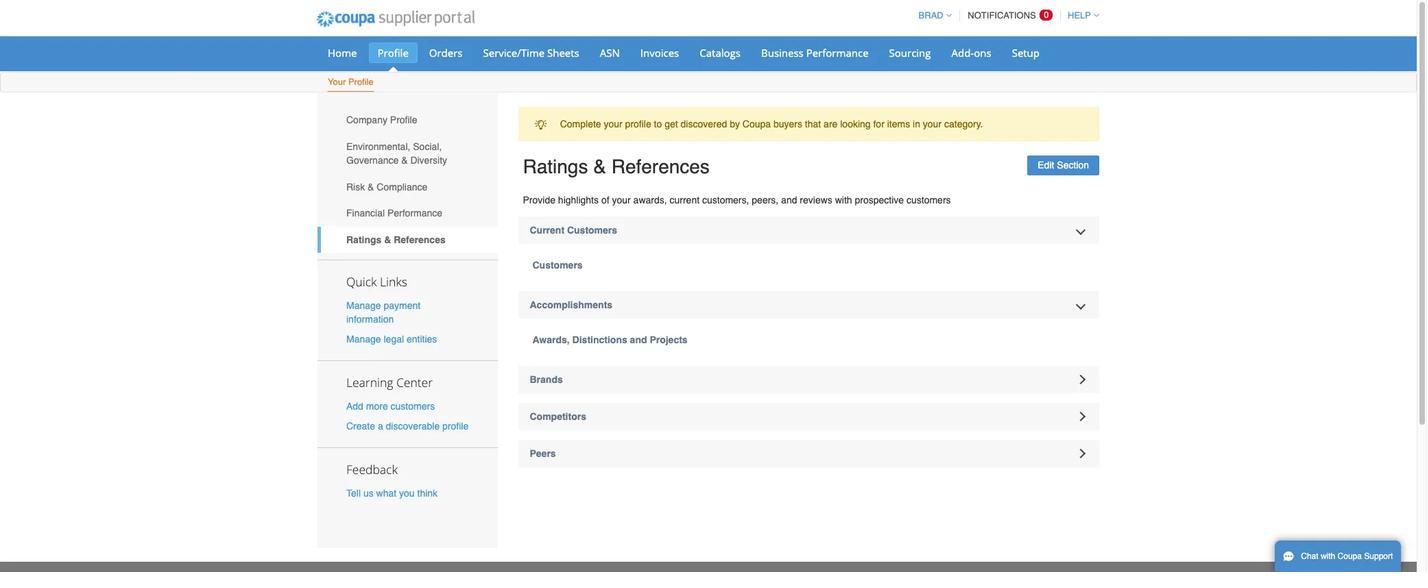 Task type: locate. For each thing, give the bounding box(es) containing it.
navigation
[[913, 2, 1099, 29]]

customers down the of
[[567, 225, 617, 236]]

ratings & references down financial performance
[[346, 235, 446, 246]]

1 vertical spatial with
[[1321, 552, 1336, 562]]

orders link
[[420, 43, 472, 63]]

peers heading
[[518, 440, 1099, 468]]

references
[[612, 156, 710, 178], [394, 235, 446, 246]]

1 vertical spatial and
[[630, 335, 647, 346]]

competitors heading
[[518, 403, 1099, 431]]

compliance
[[377, 182, 427, 192]]

home
[[328, 46, 357, 60]]

profile inside your profile link
[[348, 77, 374, 87]]

sourcing link
[[880, 43, 940, 63]]

2 vertical spatial profile
[[390, 115, 417, 126]]

center
[[396, 374, 433, 391]]

0 vertical spatial profile
[[378, 46, 409, 60]]

0 vertical spatial performance
[[806, 46, 869, 60]]

risk & compliance link
[[318, 174, 498, 200]]

0 horizontal spatial performance
[[387, 208, 442, 219]]

1 manage from the top
[[346, 300, 381, 311]]

ratings & references link
[[318, 227, 498, 253]]

ons
[[974, 46, 992, 60]]

social,
[[413, 141, 442, 152]]

ratings up provide
[[523, 156, 588, 178]]

brands button
[[518, 366, 1099, 394]]

discoverable
[[386, 421, 440, 432]]

customers down current
[[533, 260, 583, 271]]

with
[[835, 195, 852, 206], [1321, 552, 1336, 562]]

0 vertical spatial with
[[835, 195, 852, 206]]

0 vertical spatial manage
[[346, 300, 381, 311]]

and right peers,
[[781, 195, 797, 206]]

1 vertical spatial references
[[394, 235, 446, 246]]

chat
[[1301, 552, 1319, 562]]

customers
[[907, 195, 951, 206], [391, 401, 435, 412]]

profile down coupa supplier portal image
[[378, 46, 409, 60]]

0 vertical spatial references
[[612, 156, 710, 178]]

1 vertical spatial profile
[[348, 77, 374, 87]]

tell us what you think
[[346, 489, 438, 500]]

coupa
[[743, 119, 771, 130], [1338, 552, 1362, 562]]

1 vertical spatial ratings
[[346, 235, 382, 246]]

customers
[[567, 225, 617, 236], [533, 260, 583, 271]]

accomplishments button
[[518, 292, 1099, 319]]

manage legal entities link
[[346, 334, 437, 345]]

& right risk
[[368, 182, 374, 192]]

& left diversity
[[401, 155, 408, 166]]

profile inside company profile link
[[390, 115, 417, 126]]

ratings
[[523, 156, 588, 178], [346, 235, 382, 246]]

your right complete
[[604, 119, 623, 130]]

performance inside "link"
[[806, 46, 869, 60]]

your profile
[[328, 77, 374, 87]]

competitors button
[[518, 403, 1099, 431]]

coupa left "support"
[[1338, 552, 1362, 562]]

support
[[1364, 552, 1393, 562]]

chat with coupa support
[[1301, 552, 1393, 562]]

brands
[[530, 374, 563, 385]]

links
[[380, 273, 407, 290]]

your right in
[[923, 119, 942, 130]]

2 manage from the top
[[346, 334, 381, 345]]

with inside button
[[1321, 552, 1336, 562]]

more
[[366, 401, 388, 412]]

risk
[[346, 182, 365, 192]]

complete your profile to get discovered by coupa buyers that are looking for items in your category.
[[560, 119, 983, 130]]

0 vertical spatial customers
[[567, 225, 617, 236]]

of
[[601, 195, 609, 206]]

0 vertical spatial customers
[[907, 195, 951, 206]]

ratings & references
[[523, 156, 710, 178], [346, 235, 446, 246]]

0 horizontal spatial references
[[394, 235, 446, 246]]

0 horizontal spatial coupa
[[743, 119, 771, 130]]

customers up discoverable
[[391, 401, 435, 412]]

0 horizontal spatial with
[[835, 195, 852, 206]]

1 vertical spatial ratings & references
[[346, 235, 446, 246]]

coupa supplier portal image
[[307, 2, 484, 36]]

0 vertical spatial and
[[781, 195, 797, 206]]

with right chat
[[1321, 552, 1336, 562]]

profile up environmental, social, governance & diversity link
[[390, 115, 417, 126]]

catalogs
[[700, 46, 741, 60]]

manage down information
[[346, 334, 381, 345]]

add more customers
[[346, 401, 435, 412]]

references up awards,
[[612, 156, 710, 178]]

profile right discoverable
[[442, 421, 469, 432]]

0 vertical spatial coupa
[[743, 119, 771, 130]]

performance down risk & compliance link
[[387, 208, 442, 219]]

are
[[824, 119, 838, 130]]

1 vertical spatial manage
[[346, 334, 381, 345]]

0 horizontal spatial and
[[630, 335, 647, 346]]

1 horizontal spatial customers
[[907, 195, 951, 206]]

awards, distinctions and projects
[[533, 335, 688, 346]]

performance
[[806, 46, 869, 60], [387, 208, 442, 219]]

and left the projects
[[630, 335, 647, 346]]

manage for manage payment information
[[346, 300, 381, 311]]

&
[[401, 155, 408, 166], [593, 156, 606, 178], [368, 182, 374, 192], [384, 235, 391, 246]]

performance for financial performance
[[387, 208, 442, 219]]

business performance link
[[752, 43, 878, 63]]

service/time sheets link
[[474, 43, 588, 63]]

profile left to in the left top of the page
[[625, 119, 651, 130]]

performance for business performance
[[806, 46, 869, 60]]

provide highlights of your awards, current customers, peers, and reviews with prospective customers
[[523, 195, 951, 206]]

create a discoverable profile link
[[346, 421, 469, 432]]

manage legal entities
[[346, 334, 437, 345]]

1 horizontal spatial references
[[612, 156, 710, 178]]

0 horizontal spatial ratings
[[346, 235, 382, 246]]

company profile link
[[318, 107, 498, 134]]

1 vertical spatial profile
[[442, 421, 469, 432]]

service/time
[[483, 46, 545, 60]]

profile for company profile
[[390, 115, 417, 126]]

edit
[[1038, 160, 1054, 171]]

performance right business
[[806, 46, 869, 60]]

projects
[[650, 335, 688, 346]]

peers
[[530, 449, 556, 460]]

0
[[1044, 10, 1049, 20]]

references down financial performance link
[[394, 235, 446, 246]]

& down financial performance
[[384, 235, 391, 246]]

ratings & references up the of
[[523, 156, 710, 178]]

brad
[[919, 10, 944, 21]]

0 horizontal spatial ratings & references
[[346, 235, 446, 246]]

customers right the "prospective"
[[907, 195, 951, 206]]

profile
[[625, 119, 651, 130], [442, 421, 469, 432]]

financial
[[346, 208, 385, 219]]

your
[[604, 119, 623, 130], [923, 119, 942, 130], [612, 195, 631, 206]]

add-ons
[[952, 46, 992, 60]]

company
[[346, 115, 387, 126]]

current customers
[[530, 225, 617, 236]]

service/time sheets
[[483, 46, 579, 60]]

profile right your
[[348, 77, 374, 87]]

discovered
[[681, 119, 727, 130]]

orders
[[429, 46, 463, 60]]

buyers
[[774, 119, 802, 130]]

coupa right by
[[743, 119, 771, 130]]

1 vertical spatial coupa
[[1338, 552, 1362, 562]]

0 vertical spatial ratings & references
[[523, 156, 710, 178]]

with right reviews
[[835, 195, 852, 206]]

ratings down the financial at the top of the page
[[346, 235, 382, 246]]

1 horizontal spatial with
[[1321, 552, 1336, 562]]

accomplishments heading
[[518, 292, 1099, 319]]

0 vertical spatial ratings
[[523, 156, 588, 178]]

manage up information
[[346, 300, 381, 311]]

0 vertical spatial profile
[[625, 119, 651, 130]]

1 horizontal spatial performance
[[806, 46, 869, 60]]

0 horizontal spatial customers
[[391, 401, 435, 412]]

1 horizontal spatial and
[[781, 195, 797, 206]]

feedback
[[346, 462, 398, 478]]

1 horizontal spatial profile
[[625, 119, 651, 130]]

distinctions
[[572, 335, 627, 346]]

home link
[[319, 43, 366, 63]]

1 horizontal spatial ratings & references
[[523, 156, 710, 178]]

1 vertical spatial performance
[[387, 208, 442, 219]]

1 horizontal spatial coupa
[[1338, 552, 1362, 562]]

brands heading
[[518, 366, 1099, 394]]

manage inside manage payment information
[[346, 300, 381, 311]]

1 vertical spatial customers
[[533, 260, 583, 271]]



Task type: vqa. For each thing, say whether or not it's contained in the screenshot.
Project
no



Task type: describe. For each thing, give the bounding box(es) containing it.
to
[[654, 119, 662, 130]]

profile inside complete your profile to get discovered by coupa buyers that are looking for items in your category. alert
[[625, 119, 651, 130]]

customers,
[[702, 195, 749, 206]]

complete
[[560, 119, 601, 130]]

sheets
[[547, 46, 579, 60]]

setup
[[1012, 46, 1040, 60]]

peers button
[[518, 440, 1099, 468]]

company profile
[[346, 115, 417, 126]]

your
[[328, 77, 346, 87]]

manage payment information
[[346, 300, 421, 325]]

reviews
[[800, 195, 833, 206]]

profile for your profile
[[348, 77, 374, 87]]

for
[[873, 119, 885, 130]]

sourcing
[[889, 46, 931, 60]]

you
[[399, 489, 415, 500]]

financial performance link
[[318, 200, 498, 227]]

in
[[913, 119, 920, 130]]

current
[[530, 225, 565, 236]]

add
[[346, 401, 363, 412]]

provide
[[523, 195, 556, 206]]

coupa inside alert
[[743, 119, 771, 130]]

1 horizontal spatial ratings
[[523, 156, 588, 178]]

notifications
[[968, 10, 1036, 21]]

financial performance
[[346, 208, 442, 219]]

manage for manage legal entities
[[346, 334, 381, 345]]

environmental, social, governance & diversity link
[[318, 134, 498, 174]]

governance
[[346, 155, 399, 166]]

edit section link
[[1028, 156, 1099, 176]]

create
[[346, 421, 375, 432]]

notifications 0
[[968, 10, 1049, 21]]

that
[[805, 119, 821, 130]]

think
[[417, 489, 438, 500]]

help link
[[1062, 10, 1099, 21]]

current customers button
[[518, 217, 1099, 244]]

business
[[761, 46, 804, 60]]

items
[[887, 119, 910, 130]]

chat with coupa support button
[[1275, 541, 1402, 573]]

peers,
[[752, 195, 779, 206]]

your profile link
[[327, 74, 374, 92]]

current
[[670, 195, 700, 206]]

current customers heading
[[518, 217, 1099, 244]]

& inside environmental, social, governance & diversity
[[401, 155, 408, 166]]

invoices
[[640, 46, 679, 60]]

looking
[[840, 119, 871, 130]]

section
[[1057, 160, 1089, 171]]

a
[[378, 421, 383, 432]]

create a discoverable profile
[[346, 421, 469, 432]]

edit section
[[1038, 160, 1089, 171]]

0 horizontal spatial profile
[[442, 421, 469, 432]]

awards,
[[633, 195, 667, 206]]

manage payment information link
[[346, 300, 421, 325]]

tell us what you think button
[[346, 487, 438, 501]]

invoices link
[[632, 43, 688, 63]]

asn
[[600, 46, 620, 60]]

prospective
[[855, 195, 904, 206]]

tell
[[346, 489, 361, 500]]

by
[[730, 119, 740, 130]]

1 vertical spatial customers
[[391, 401, 435, 412]]

category.
[[944, 119, 983, 130]]

asn link
[[591, 43, 629, 63]]

references inside ratings & references link
[[394, 235, 446, 246]]

coupa inside button
[[1338, 552, 1362, 562]]

risk & compliance
[[346, 182, 427, 192]]

awards,
[[533, 335, 570, 346]]

what
[[376, 489, 397, 500]]

customers inside current customers dropdown button
[[567, 225, 617, 236]]

& up the of
[[593, 156, 606, 178]]

legal
[[384, 334, 404, 345]]

add-ons link
[[943, 43, 1000, 63]]

add-
[[952, 46, 974, 60]]

help
[[1068, 10, 1091, 21]]

setup link
[[1003, 43, 1049, 63]]

learning
[[346, 374, 393, 391]]

navigation containing notifications 0
[[913, 2, 1099, 29]]

get
[[665, 119, 678, 130]]

your right the of
[[612, 195, 631, 206]]

catalogs link
[[691, 43, 750, 63]]

quick links
[[346, 273, 407, 290]]

complete your profile to get discovered by coupa buyers that are looking for items in your category. alert
[[518, 107, 1099, 142]]

diversity
[[410, 155, 447, 166]]

environmental,
[[346, 141, 410, 152]]



